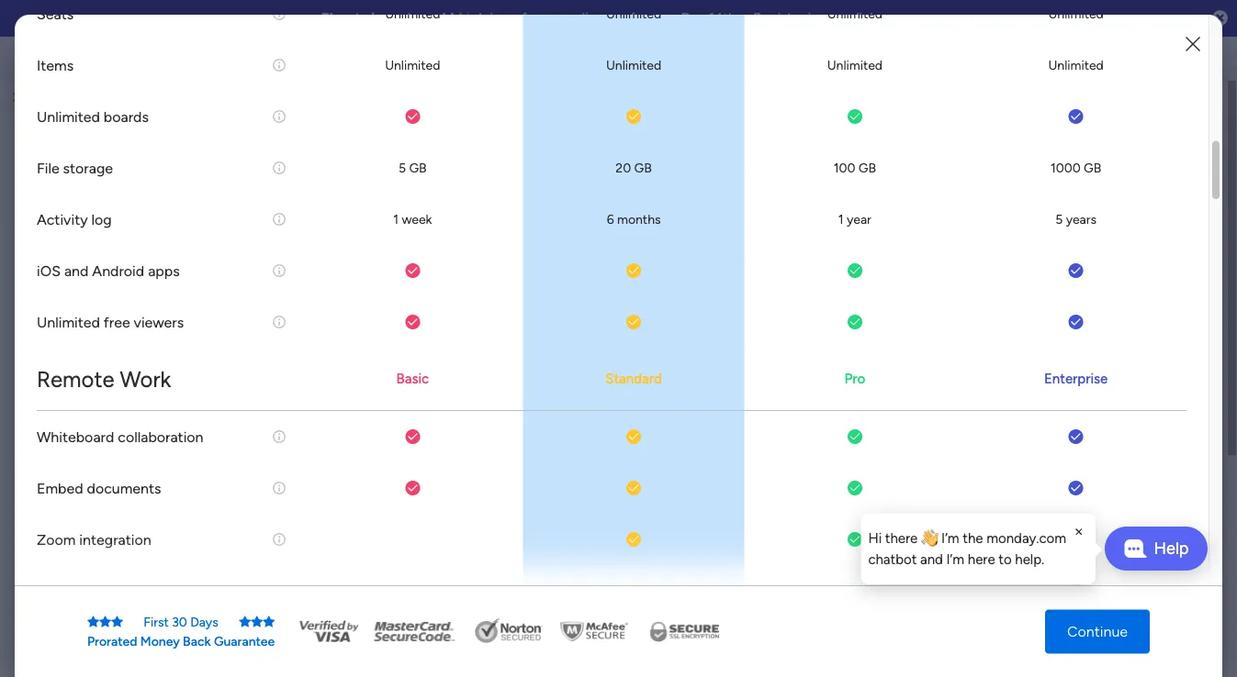 Task type: vqa. For each thing, say whether or not it's contained in the screenshot.
Add to favorites image
no



Task type: describe. For each thing, give the bounding box(es) containing it.
>
[[233, 403, 241, 419]]

m
[[120, 600, 139, 627]]

collaboration
[[118, 429, 204, 446]]

my workspaces
[[103, 537, 221, 557]]

zoom integration
[[37, 531, 151, 549]]

setup
[[980, 207, 1017, 224]]

👋,
[[921, 531, 938, 548]]

3 star image from the left
[[111, 616, 123, 629]]

setup account link
[[980, 206, 1210, 226]]

1 vertical spatial work management
[[186, 618, 301, 635]]

click
[[849, 10, 877, 27]]

next
[[385, 10, 413, 27]]

explore templates
[[1013, 640, 1131, 657]]

open update feed (inbox) image
[[77, 474, 99, 496]]

items
[[37, 56, 74, 74]]

update feed (inbox)
[[103, 475, 256, 495]]

complete profile link
[[980, 299, 1210, 320]]

0 horizontal spatial and
[[64, 262, 89, 280]]

to
[[999, 552, 1012, 568]]

my
[[103, 537, 127, 557]]

100
[[834, 160, 856, 176]]

continue button
[[1045, 610, 1150, 655]]

boost
[[945, 577, 984, 595]]

members
[[1054, 278, 1112, 294]]

setup account
[[980, 207, 1073, 224]]

chat bot icon image
[[1124, 540, 1147, 559]]

close my workspaces image
[[77, 536, 99, 558]]

invite team members link
[[980, 276, 1210, 297]]

0 horizontal spatial in
[[808, 10, 819, 27]]

select product image
[[17, 50, 35, 68]]

back
[[183, 634, 211, 650]]

install our mobile app link
[[980, 323, 1210, 343]]

enable
[[980, 254, 1022, 271]]

1 vertical spatial management
[[154, 403, 230, 419]]

ios
[[37, 262, 61, 280]]

20
[[616, 160, 631, 176]]

work management > main workspace
[[123, 403, 337, 419]]

activity
[[37, 211, 88, 228]]

6 months
[[607, 212, 661, 227]]

log
[[91, 211, 112, 228]]

management inside button
[[185, 48, 285, 69]]

first 30 days
[[144, 615, 218, 631]]

there
[[885, 531, 918, 548]]

30
[[172, 615, 187, 631]]

basic
[[396, 371, 429, 387]]

1000
[[1051, 160, 1081, 176]]

register
[[754, 10, 805, 27]]

quickly access your recent boards, inbox and workspaces
[[55, 106, 354, 144]]

first
[[144, 615, 169, 631]]

public board image
[[100, 372, 120, 392]]

templates inside "boost your workflow in minutes with ready-made templates"
[[1028, 599, 1094, 617]]

pro
[[845, 371, 866, 387]]

profile
[[1045, 301, 1084, 318]]

your inside 'quickly access your recent boards, inbox and workspaces'
[[157, 106, 187, 124]]

workspace image
[[107, 591, 152, 635]]

days
[[190, 615, 218, 631]]

update
[[103, 475, 159, 495]]

ssl encrypted image
[[639, 619, 731, 646]]

project
[[127, 373, 176, 391]]

prorated
[[87, 634, 137, 650]]

remote
[[37, 366, 114, 393]]

remote work
[[37, 366, 171, 393]]

search everything image
[[1081, 50, 1100, 68]]

gb for 20 gb
[[634, 160, 652, 176]]

months
[[617, 212, 661, 227]]

terry turtle image
[[1186, 44, 1215, 73]]

6
[[607, 212, 614, 227]]

gb for 5 gb
[[409, 160, 427, 176]]

mastercard secure code image
[[369, 619, 460, 646]]

storage
[[63, 159, 113, 177]]

register in one click →
[[754, 10, 894, 27]]

explore templates button
[[945, 630, 1199, 667]]

conference
[[607, 10, 678, 27]]

enable desktop notifications link
[[980, 252, 1210, 273]]

norton secured image
[[468, 619, 550, 646]]

1000 gb
[[1051, 160, 1102, 176]]

for
[[522, 10, 539, 27]]

whiteboard collaboration
[[37, 429, 204, 446]]

boards,
[[237, 106, 286, 124]]

our
[[543, 10, 563, 27]]

made
[[988, 599, 1025, 617]]

5 years
[[1056, 212, 1097, 227]]

file storage
[[37, 159, 113, 177]]

100 gb
[[834, 160, 876, 176]]

app
[[1091, 325, 1117, 341]]

one
[[822, 10, 846, 27]]

1 star image from the left
[[239, 616, 251, 629]]

20 gb
[[616, 160, 652, 176]]

help.
[[1015, 552, 1045, 568]]

and inside hi there 👋,  i'm the monday.com chatbot and i'm here to help.
[[921, 552, 943, 568]]

online
[[567, 10, 604, 27]]

our
[[1020, 325, 1043, 341]]

notifications
[[1080, 254, 1160, 271]]

view
[[95, 583, 126, 600]]

workflow
[[1020, 577, 1081, 595]]

work management inside button
[[148, 48, 285, 69]]

component image for work management > main workspace
[[100, 401, 117, 418]]

templates inside button
[[1066, 640, 1131, 657]]

join
[[475, 10, 501, 27]]

4 star image from the left
[[251, 616, 263, 629]]

ios and android apps
[[37, 262, 180, 280]]

feed
[[163, 475, 197, 495]]

unlimited free viewers
[[37, 314, 184, 331]]

week
[[402, 212, 432, 227]]

2 star image from the left
[[99, 616, 111, 629]]

is
[[371, 10, 381, 27]]

0 vertical spatial help button
[[1105, 527, 1208, 571]]

ready-
[[945, 599, 988, 617]]



Task type: locate. For each thing, give the bounding box(es) containing it.
0 vertical spatial your
[[157, 106, 187, 124]]

unlimited
[[385, 6, 440, 22], [606, 6, 662, 22], [827, 6, 883, 22], [1049, 6, 1104, 22], [385, 57, 440, 73], [606, 57, 662, 73], [827, 57, 883, 73], [1049, 57, 1104, 73], [37, 108, 100, 125], [37, 314, 100, 331]]

i'm right 👋,
[[942, 531, 960, 548]]

gb right 1000
[[1084, 160, 1102, 176]]

0 horizontal spatial help
[[1097, 631, 1130, 650]]

0 vertical spatial help
[[1154, 539, 1189, 559]]

0 vertical spatial workspaces
[[55, 126, 134, 144]]

1 horizontal spatial star image
[[263, 616, 275, 629]]

star image
[[87, 616, 99, 629], [99, 616, 111, 629], [111, 616, 123, 629], [251, 616, 263, 629]]

2 horizontal spatial and
[[921, 552, 943, 568]]

0 vertical spatial management
[[185, 48, 285, 69]]

apps
[[148, 262, 180, 280]]

0 horizontal spatial star image
[[239, 616, 251, 629]]

0 vertical spatial component image
[[100, 401, 117, 418]]

and inside 'quickly access your recent boards, inbox and workspaces'
[[330, 106, 354, 124]]

i'm left the here
[[947, 552, 965, 568]]

5 gb
[[399, 160, 427, 176]]

1 horizontal spatial component image
[[164, 618, 180, 635]]

and right inbox
[[330, 106, 354, 124]]

1 horizontal spatial 1
[[839, 212, 844, 227]]

seats
[[37, 5, 74, 22]]

the
[[963, 531, 983, 548]]

standard
[[606, 371, 662, 387]]

years
[[1066, 212, 1097, 227]]

hi
[[868, 531, 882, 548]]

templates
[[1028, 599, 1094, 617], [1066, 640, 1131, 657]]

5
[[399, 160, 406, 176], [1056, 212, 1063, 227]]

1 gb from the left
[[409, 160, 427, 176]]

and down 👋,
[[921, 552, 943, 568]]

in
[[808, 10, 819, 27], [1084, 577, 1096, 595]]

workspaces inside 'quickly access your recent boards, inbox and workspaces'
[[55, 126, 134, 144]]

2 1 from the left
[[839, 212, 844, 227]]

4 gb from the left
[[1084, 160, 1102, 176]]

1 horizontal spatial and
[[330, 106, 354, 124]]

0 horizontal spatial your
[[157, 106, 187, 124]]

enterprise
[[1044, 371, 1108, 387]]

1 horizontal spatial 5
[[1056, 212, 1063, 227]]

1 left week
[[393, 212, 399, 227]]

0 vertical spatial 5
[[399, 160, 406, 176]]

main
[[244, 403, 272, 419]]

work for component icon for work management
[[186, 618, 216, 635]]

1 vertical spatial in
[[1084, 577, 1096, 595]]

gb for 1000 gb
[[1084, 160, 1102, 176]]

in left minutes
[[1084, 577, 1096, 595]]

component image
[[100, 401, 117, 418], [164, 618, 180, 635]]

button padding image
[[1184, 35, 1203, 53]]

5 for 5 gb
[[399, 160, 406, 176]]

help down minutes
[[1097, 631, 1130, 650]]

5 left the years
[[1056, 212, 1063, 227]]

0 vertical spatial work
[[148, 48, 181, 69]]

1 vertical spatial templates
[[1066, 640, 1131, 657]]

0 vertical spatial i'm
[[942, 531, 960, 548]]

gb right 20
[[634, 160, 652, 176]]

monday.com
[[987, 531, 1067, 548]]

mcafee secure image
[[558, 619, 631, 646]]

gb for 100 gb
[[859, 160, 876, 176]]

whiteboard
[[37, 429, 114, 446]]

verified by visa image
[[297, 619, 361, 646]]

boards
[[104, 108, 149, 125]]

1 star image from the left
[[87, 616, 99, 629]]

1 1 from the left
[[393, 212, 399, 227]]

management right days
[[220, 618, 301, 635]]

1 vertical spatial your
[[987, 577, 1017, 595]]

dialog containing hi there 👋,  i'm the monday.com
[[861, 514, 1096, 585]]

enable desktop notifications invite team members complete profile install our mobile app
[[980, 254, 1160, 341]]

1 for 1 week
[[393, 212, 399, 227]]

1 vertical spatial workspaces
[[131, 537, 221, 557]]

lottie animation element
[[437, 81, 953, 151]]

0 horizontal spatial 1
[[393, 212, 399, 227]]

us
[[504, 10, 518, 27]]

1 vertical spatial work
[[123, 403, 151, 419]]

workspace
[[275, 403, 337, 419]]

2 gb from the left
[[634, 160, 652, 176]]

templates image image
[[951, 433, 1193, 560]]

0
[[270, 477, 278, 493]]

android
[[92, 262, 144, 280]]

zoom
[[37, 531, 76, 549]]

your up made
[[987, 577, 1017, 595]]

workspaces down unlimited boards
[[55, 126, 134, 144]]

workspaces right my
[[131, 537, 221, 557]]

free
[[104, 314, 130, 331]]

0 vertical spatial work management
[[148, 48, 285, 69]]

star image
[[239, 616, 251, 629], [263, 616, 275, 629]]

help button
[[1105, 527, 1208, 571], [1081, 626, 1146, 656]]

help
[[1154, 539, 1189, 559], [1097, 631, 1130, 650]]

1 vertical spatial help button
[[1081, 626, 1146, 656]]

help button down minutes
[[1081, 626, 1146, 656]]

guarantee
[[214, 634, 275, 650]]

and right the 'ios'
[[64, 262, 89, 280]]

complete
[[980, 301, 1041, 318]]

management down project management at bottom left
[[154, 403, 230, 419]]

help button up with
[[1105, 527, 1208, 571]]

1 horizontal spatial in
[[1084, 577, 1096, 595]]

0 vertical spatial and
[[330, 106, 354, 124]]

1 vertical spatial 5
[[1056, 212, 1063, 227]]

1 vertical spatial i'm
[[947, 552, 965, 568]]

help right chat bot icon
[[1154, 539, 1189, 559]]

timeline view
[[37, 583, 126, 600]]

3 gb from the left
[[859, 160, 876, 176]]

in left the one
[[808, 10, 819, 27]]

money
[[140, 634, 180, 650]]

viewers
[[134, 314, 184, 331]]

1 vertical spatial and
[[64, 262, 89, 280]]

in inside "boost your workflow in minutes with ready-made templates"
[[1084, 577, 1096, 595]]

0 vertical spatial templates
[[1028, 599, 1094, 617]]

templates right explore
[[1066, 640, 1131, 657]]

work management button
[[48, 35, 293, 83]]

1 horizontal spatial your
[[987, 577, 1017, 595]]

install
[[980, 325, 1016, 341]]

your
[[157, 106, 187, 124], [987, 577, 1017, 595]]

gb
[[409, 160, 427, 176], [634, 160, 652, 176], [859, 160, 876, 176], [1084, 160, 1102, 176]]

2 vertical spatial management
[[220, 618, 301, 635]]

register in one click → link
[[754, 10, 894, 27]]

dialog
[[861, 514, 1096, 585]]

activity log
[[37, 211, 112, 228]]

2 vertical spatial and
[[921, 552, 943, 568]]

work for work management > main workspace's component icon
[[123, 403, 151, 419]]

your left recent
[[157, 106, 187, 124]]

1 for 1 year
[[839, 212, 844, 227]]

1 vertical spatial component image
[[164, 618, 180, 635]]

embed documents
[[37, 480, 161, 497]]

2 vertical spatial work
[[186, 618, 216, 635]]

boost your workflow in minutes with ready-made templates
[[945, 577, 1185, 617]]

hi there 👋,  i'm the monday.com chatbot and i'm here to help.
[[868, 531, 1067, 568]]

with
[[1156, 577, 1185, 595]]

0 horizontal spatial component image
[[100, 401, 117, 418]]

gb right 100
[[859, 160, 876, 176]]

apps image
[[1036, 50, 1055, 68]]

workspaces
[[55, 126, 134, 144], [131, 537, 221, 557]]

your inside "boost your workflow in minutes with ready-made templates"
[[987, 577, 1017, 595]]

integration
[[79, 531, 151, 549]]

documents
[[87, 480, 161, 497]]

week!
[[416, 10, 454, 27]]

management
[[180, 373, 268, 391]]

gb up week
[[409, 160, 427, 176]]

1 left year
[[839, 212, 844, 227]]

0 horizontal spatial 5
[[399, 160, 406, 176]]

minutes
[[1100, 577, 1152, 595]]

team
[[1018, 278, 1051, 294]]

file
[[37, 159, 59, 177]]

→
[[880, 10, 894, 27]]

1 horizontal spatial help
[[1154, 539, 1189, 559]]

component image for work management
[[164, 618, 180, 635]]

2 star image from the left
[[263, 616, 275, 629]]

1 vertical spatial help
[[1097, 631, 1130, 650]]

5 for 5 years
[[1056, 212, 1063, 227]]

elevate is next week! ✨ join us for our online conference dec 14th
[[321, 10, 736, 27]]

work inside button
[[148, 48, 181, 69]]

recent
[[191, 106, 234, 124]]

work
[[148, 48, 181, 69], [123, 403, 151, 419], [186, 618, 216, 635]]

invite
[[980, 278, 1015, 294]]

access
[[109, 106, 154, 124]]

i'm
[[942, 531, 960, 548], [947, 552, 965, 568]]

year
[[847, 212, 872, 227]]

1
[[393, 212, 399, 227], [839, 212, 844, 227]]

dec
[[681, 10, 706, 27]]

5 up 1 week
[[399, 160, 406, 176]]

0 vertical spatial in
[[808, 10, 819, 27]]

work
[[120, 366, 171, 393]]

templates down workflow
[[1028, 599, 1094, 617]]

management up recent
[[185, 48, 285, 69]]

1 week
[[393, 212, 432, 227]]



